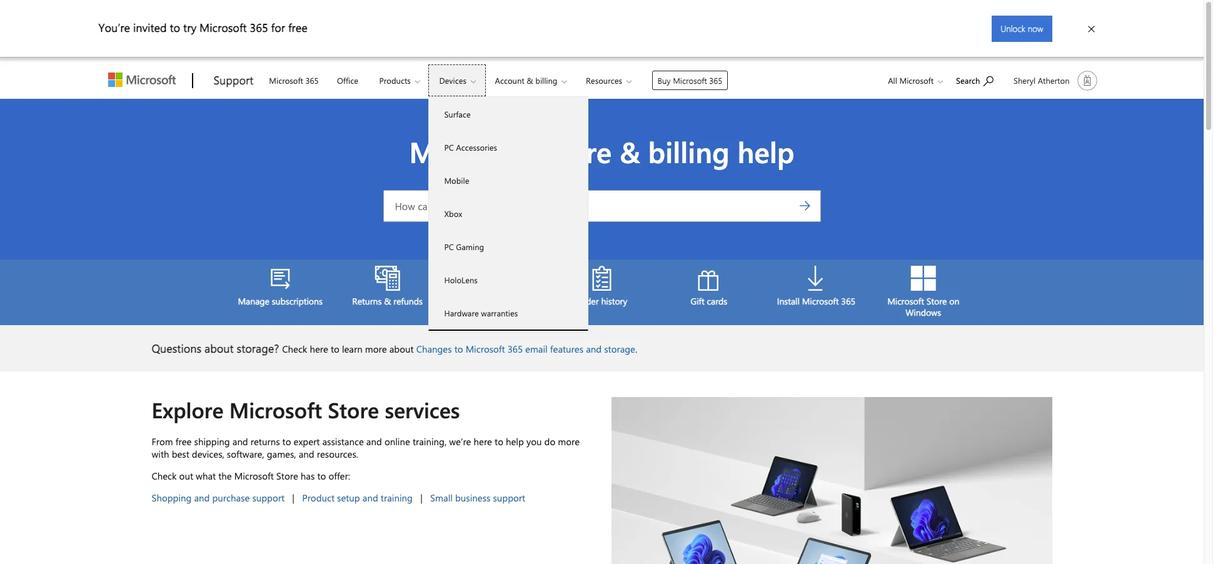 Task type: describe. For each thing, give the bounding box(es) containing it.
unlock now link
[[992, 16, 1052, 42]]

devices button
[[429, 64, 486, 96]]

gaming
[[456, 241, 484, 252]]

pc for pc gaming
[[444, 241, 454, 252]]

account
[[495, 75, 524, 86]]

buy
[[658, 75, 671, 86]]

business
[[455, 491, 490, 504]]

and right setup on the bottom left of page
[[363, 491, 378, 504]]

microsoft image
[[108, 73, 175, 87]]

unlock now
[[1001, 23, 1043, 34]]

to right here
[[495, 435, 503, 448]]

small
[[430, 491, 453, 504]]

unlock
[[1001, 23, 1025, 34]]

gift cards link
[[655, 259, 763, 313]]

microsoft right buy
[[673, 75, 707, 86]]

manage subscriptions
[[238, 295, 323, 307]]

about
[[389, 343, 414, 355]]

returns & refunds
[[352, 295, 423, 307]]

mobile link
[[429, 164, 588, 197]]

help inside banner
[[738, 132, 794, 171]]

changes to microsoft 365 email features and storage
[[416, 343, 635, 355]]

365 left the office
[[305, 75, 319, 86]]

warranties
[[481, 308, 518, 318]]

Search search field
[[950, 66, 1006, 94]]

microsoft 365
[[269, 75, 319, 86]]

best
[[172, 448, 189, 460]]

microsoft store on windows link
[[870, 259, 977, 325]]

hardware warranties
[[444, 308, 518, 318]]

1 | from the left
[[292, 491, 294, 504]]

365 inside microsoft store & billing help banner
[[841, 295, 855, 307]]

small business support link
[[430, 491, 525, 504]]

hardware
[[444, 308, 479, 318]]

sheryl
[[1014, 75, 1036, 86]]

products
[[379, 75, 411, 86]]

365 right buy
[[709, 75, 722, 86]]

resources button
[[575, 64, 642, 96]]

order history
[[576, 295, 627, 307]]

sheryl atherton button
[[1006, 66, 1102, 96]]

purchase
[[212, 491, 250, 504]]

& for refunds
[[384, 295, 391, 307]]

resources.
[[317, 448, 358, 460]]

all microsoft button
[[878, 64, 949, 96]]

and left returns
[[232, 435, 248, 448]]

gift
[[691, 295, 705, 307]]

training
[[381, 491, 413, 504]]

shopping and purchase support link
[[152, 491, 284, 504]]

help inside from free shipping and returns to expert assistance and online training, we're here to help you do more with best devices, software, games, and resources.
[[506, 435, 524, 448]]

resources
[[586, 75, 622, 86]]

account & billing
[[495, 75, 557, 86]]

history
[[601, 295, 627, 307]]

refunds
[[393, 295, 423, 307]]

returns
[[251, 435, 280, 448]]

and down what
[[194, 491, 210, 504]]

atherton
[[1038, 75, 1070, 86]]

365 left for
[[250, 20, 268, 35]]

expert
[[294, 435, 320, 448]]

software,
[[227, 448, 264, 460]]

shopping
[[152, 491, 192, 504]]

you
[[526, 435, 542, 448]]

and left online
[[366, 435, 382, 448]]

2 | from the left
[[420, 491, 423, 504]]

manage subscriptions link
[[227, 259, 334, 313]]

microsoft inside microsoft store on windows
[[887, 295, 924, 307]]

on
[[949, 295, 959, 307]]

surface
[[444, 109, 471, 119]]

check out what the microsoft store has to offer:
[[152, 470, 350, 482]]

& for billing
[[527, 75, 533, 86]]

install microsoft 365 link
[[763, 259, 870, 313]]

microsoft down software,
[[234, 470, 274, 482]]

store up how can we help you? search box
[[543, 132, 612, 171]]

assistance
[[322, 435, 364, 448]]

xbox link
[[429, 197, 588, 230]]

the
[[218, 470, 232, 482]]

devices,
[[192, 448, 224, 460]]

here
[[474, 435, 492, 448]]

with
[[152, 448, 169, 460]]

games,
[[267, 448, 296, 460]]

microsoft up returns
[[229, 395, 322, 424]]

microsoft right support
[[269, 75, 303, 86]]

microsoft store & billing help banner
[[0, 99, 1204, 325]]

photo of surface device family image
[[611, 397, 1052, 564]]

billing inside banner
[[648, 132, 730, 171]]

support link
[[207, 64, 260, 98]]

products button
[[369, 64, 430, 96]]

to left expert
[[282, 435, 291, 448]]

microsoft store & billing help
[[409, 132, 794, 171]]

you're invited to try microsoft 365 for free
[[98, 20, 307, 35]]

surface link
[[429, 98, 588, 131]]

all
[[888, 75, 897, 86]]

office
[[337, 75, 358, 86]]



Task type: vqa. For each thing, say whether or not it's contained in the screenshot.
left '|'
yes



Task type: locate. For each thing, give the bounding box(es) containing it.
shopping and purchase support | product setup and training | small business support
[[152, 491, 525, 504]]

install microsoft 365
[[777, 295, 855, 307]]

microsoft right try
[[199, 20, 247, 35]]

account & billing button
[[484, 64, 577, 96]]

& up how can we help you? search box
[[620, 132, 640, 171]]

2 support from the left
[[493, 491, 525, 504]]

more left about
[[365, 343, 387, 355]]

store up "assistance"
[[328, 395, 379, 424]]

microsoft right all
[[899, 75, 934, 86]]

we're
[[449, 435, 471, 448]]

1 vertical spatial help
[[506, 435, 524, 448]]

1 vertical spatial billing
[[648, 132, 730, 171]]

more inside questions about storage? check here to learn more about changes to microsoft 365 email features and storage .
[[365, 343, 387, 355]]

microsoft up mobile
[[409, 132, 535, 171]]

1 horizontal spatial free
[[288, 20, 307, 35]]

buy microsoft 365 link
[[652, 71, 728, 90]]

subscriptions
[[272, 295, 323, 307]]

gift cards
[[691, 295, 727, 307]]

sheryl atherton
[[1014, 75, 1070, 86]]

.
[[635, 343, 637, 355]]

0 vertical spatial &
[[527, 75, 533, 86]]

2 pc from the top
[[444, 241, 454, 252]]

1 horizontal spatial support
[[493, 491, 525, 504]]

0 horizontal spatial |
[[292, 491, 294, 504]]

order history link
[[548, 259, 655, 313]]

devices
[[439, 75, 466, 86]]

pc gaming
[[444, 241, 484, 252]]

0 vertical spatial billing
[[535, 75, 557, 86]]

explore microsoft store services
[[152, 395, 460, 424]]

hardware warranties link
[[429, 296, 588, 330]]

invited
[[133, 20, 167, 35]]

all microsoft
[[888, 75, 934, 86]]

1 horizontal spatial more
[[558, 435, 580, 448]]

pc
[[444, 142, 454, 153], [444, 241, 454, 252]]

help
[[738, 132, 794, 171], [506, 435, 524, 448]]

out
[[179, 470, 193, 482]]

and
[[232, 435, 248, 448], [366, 435, 382, 448], [299, 448, 314, 460], [194, 491, 210, 504], [363, 491, 378, 504]]

from free shipping and returns to expert assistance and online training, we're here to help you do more with best devices, software, games, and resources.
[[152, 435, 580, 460]]

0 vertical spatial free
[[288, 20, 307, 35]]

support
[[214, 73, 253, 88]]

has
[[301, 470, 315, 482]]

0 horizontal spatial help
[[506, 435, 524, 448]]

product setup and training link
[[302, 491, 413, 504]]

1 horizontal spatial |
[[420, 491, 423, 504]]

free right from
[[176, 435, 192, 448]]

microsoft left on
[[887, 295, 924, 307]]

for
[[271, 20, 285, 35]]

from
[[152, 435, 173, 448]]

1 support from the left
[[252, 491, 284, 504]]

support down check out what the microsoft store has to offer: at the left bottom of the page
[[252, 491, 284, 504]]

pc left the gaming
[[444, 241, 454, 252]]

what
[[196, 470, 216, 482]]

0 horizontal spatial billing
[[535, 75, 557, 86]]

1 vertical spatial more
[[558, 435, 580, 448]]

to right has
[[317, 470, 326, 482]]

mobile
[[444, 175, 469, 186]]

free right for
[[288, 20, 307, 35]]

xbox
[[444, 208, 462, 219]]

1 vertical spatial free
[[176, 435, 192, 448]]

to
[[170, 20, 180, 35], [282, 435, 291, 448], [495, 435, 503, 448], [317, 470, 326, 482]]

returns & refunds link
[[334, 259, 441, 313]]

2 horizontal spatial &
[[620, 132, 640, 171]]

None search field
[[383, 190, 821, 222]]

& inside dropdown button
[[527, 75, 533, 86]]

explore
[[152, 395, 224, 424]]

pc for pc accessories
[[444, 142, 454, 153]]

365 right install
[[841, 295, 855, 307]]

support right business
[[493, 491, 525, 504]]

more inside from free shipping and returns to expert assistance and online training, we're here to help you do more with best devices, software, games, and resources.
[[558, 435, 580, 448]]

store left on
[[927, 295, 947, 307]]

1 horizontal spatial help
[[738, 132, 794, 171]]

free inside from free shipping and returns to expert assistance and online training, we're here to help you do more with best devices, software, games, and resources.
[[176, 435, 192, 448]]

pc accessories link
[[429, 131, 588, 164]]

365
[[250, 20, 268, 35], [305, 75, 319, 86], [709, 75, 722, 86], [841, 295, 855, 307]]

pc left accessories
[[444, 142, 454, 153]]

& left refunds
[[384, 295, 391, 307]]

cards
[[707, 295, 727, 307]]

training,
[[413, 435, 447, 448]]

How can we help you? search field
[[383, 190, 821, 222]]

hololens
[[444, 275, 478, 285]]

product
[[302, 491, 335, 504]]

microsoft inside dropdown button
[[899, 75, 934, 86]]

questions about storage?
[[152, 341, 279, 356]]

0 vertical spatial help
[[738, 132, 794, 171]]

shipping
[[194, 435, 230, 448]]

offer:
[[329, 470, 350, 482]]

try
[[183, 20, 196, 35]]

questions about storage? check here to learn more about changes to microsoft 365 email features and storage .
[[152, 341, 637, 356]]

and up has
[[299, 448, 314, 460]]

0 horizontal spatial more
[[365, 343, 387, 355]]

online
[[384, 435, 410, 448]]

| left product at bottom left
[[292, 491, 294, 504]]

search button
[[950, 66, 999, 94]]

close ad image
[[1086, 23, 1096, 34]]

1 vertical spatial pc
[[444, 241, 454, 252]]

setup
[[337, 491, 360, 504]]

store left has
[[276, 470, 298, 482]]

1 pc from the top
[[444, 142, 454, 153]]

office link
[[331, 64, 364, 94]]

microsoft store on windows
[[887, 295, 959, 318]]

changes to microsoft 365 email features and storage link
[[416, 343, 635, 355]]

more
[[365, 343, 387, 355], [558, 435, 580, 448]]

1 horizontal spatial &
[[527, 75, 533, 86]]

| left small
[[420, 491, 423, 504]]

support
[[252, 491, 284, 504], [493, 491, 525, 504]]

search
[[956, 75, 980, 86]]

to left try
[[170, 20, 180, 35]]

now
[[1028, 23, 1043, 34]]

services
[[385, 395, 460, 424]]

install
[[777, 295, 800, 307]]

0 horizontal spatial support
[[252, 491, 284, 504]]

more right do
[[558, 435, 580, 448]]

&
[[527, 75, 533, 86], [620, 132, 640, 171], [384, 295, 391, 307]]

billing inside dropdown button
[[535, 75, 557, 86]]

microsoft right install
[[802, 295, 839, 307]]

do
[[544, 435, 555, 448]]

1 vertical spatial &
[[620, 132, 640, 171]]

accessories
[[456, 142, 497, 153]]

free
[[288, 20, 307, 35], [176, 435, 192, 448]]

0 horizontal spatial free
[[176, 435, 192, 448]]

check
[[152, 470, 177, 482]]

2 vertical spatial &
[[384, 295, 391, 307]]

pc gaming link
[[429, 230, 588, 263]]

1 horizontal spatial billing
[[648, 132, 730, 171]]

windows
[[906, 307, 941, 318]]

& right account at left top
[[527, 75, 533, 86]]

0 vertical spatial pc
[[444, 142, 454, 153]]

store inside microsoft store on windows
[[927, 295, 947, 307]]

microsoft 365 link
[[263, 64, 324, 94]]

0 horizontal spatial &
[[384, 295, 391, 307]]

0 vertical spatial more
[[365, 343, 387, 355]]

|
[[292, 491, 294, 504], [420, 491, 423, 504]]

returns
[[352, 295, 382, 307]]

check here to learn
[[282, 343, 362, 355]]

pc accessories
[[444, 142, 497, 153]]



